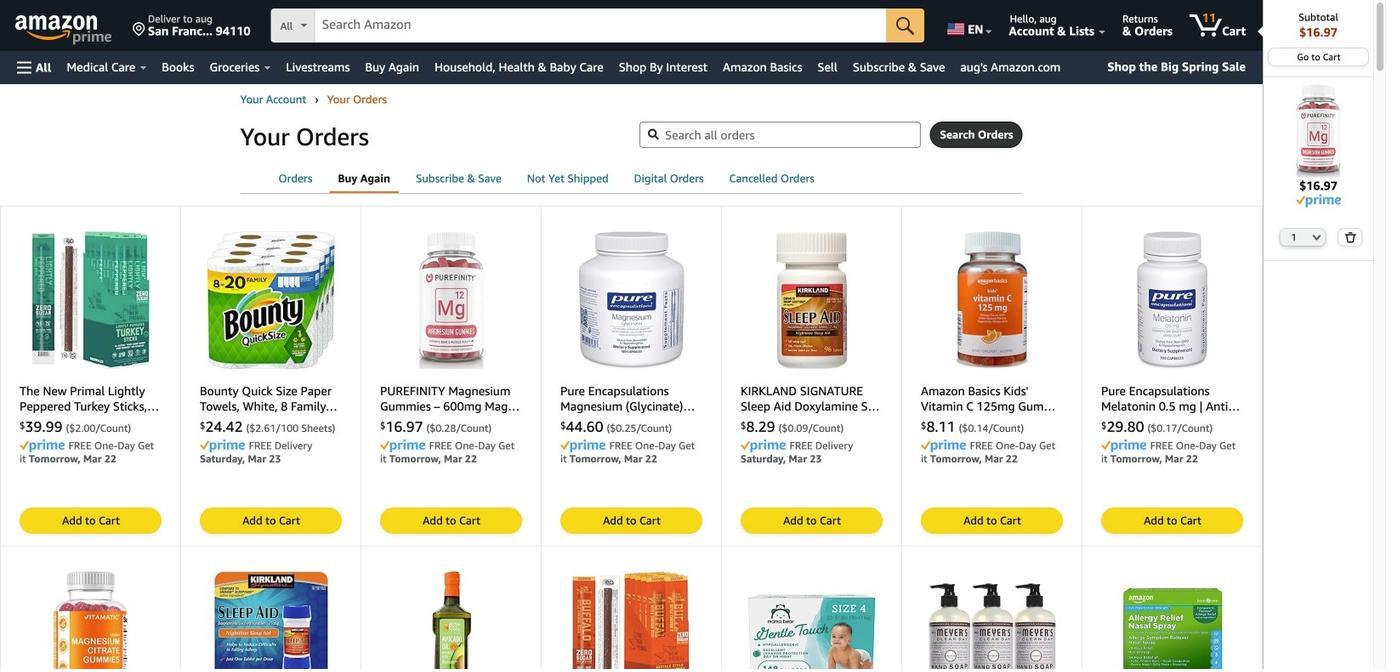 Task type: describe. For each thing, give the bounding box(es) containing it.
free shipping for prime members image for fifth add to cart submit from the left
[[741, 440, 786, 452]]

Search Amazon text field
[[315, 9, 886, 42]]

7 free shipping for prime members image from the left
[[1101, 440, 1146, 452]]

free shipping for prime members image for 5th add to cart submit from the right
[[200, 440, 245, 452]]

free shipping for prime members image for 3rd add to cart submit from right
[[560, 440, 605, 452]]

3 add to cart submit from the left
[[381, 509, 521, 533]]

none search field inside "navigation" navigation
[[271, 9, 924, 44]]

4 add to cart submit from the left
[[561, 509, 702, 533]]

free shipping for prime members image for 3rd add to cart submit from left
[[380, 440, 425, 452]]

1 add to cart submit from the left
[[20, 509, 161, 533]]

navigation navigation
[[0, 0, 1374, 669]]

Search all orders search field
[[640, 122, 921, 148]]

2 add to cart submit from the left
[[201, 509, 341, 533]]



Task type: locate. For each thing, give the bounding box(es) containing it.
delete image
[[1345, 232, 1357, 243]]

None submit
[[886, 9, 924, 43], [931, 122, 1022, 147], [1339, 229, 1362, 246], [886, 9, 924, 43], [931, 122, 1022, 147], [1339, 229, 1362, 246]]

None search field
[[271, 9, 924, 44]]

6 add to cart submit from the left
[[922, 509, 1062, 533]]

amazon image
[[15, 15, 98, 41]]

3 free shipping for prime members image from the left
[[380, 440, 425, 452]]

purefinity magnesium gummies &ndash; 600mg magnesium citrate gummy for stress relief, cramp defense &amp; recovery. high absorption &amp; bioavailable &ndash; vegan, non-gmo &amp; allergen free &ndash; 60 gummies (1 month supply) image
[[1272, 84, 1365, 177]]

2 free shipping for prime members image from the left
[[200, 440, 245, 452]]

list
[[240, 91, 1023, 108]]

dropdown image
[[1312, 234, 1321, 241]]

5 free shipping for prime members image from the left
[[741, 440, 786, 452]]

tab list
[[240, 166, 1023, 193]]

1 free shipping for prime members image from the left
[[20, 440, 65, 452]]

free shipping for prime members image for 6th add to cart submit from right
[[20, 440, 65, 452]]

5 add to cart submit from the left
[[742, 509, 882, 533]]

free shipping for prime members image
[[20, 440, 65, 452], [200, 440, 245, 452], [380, 440, 425, 452], [560, 440, 605, 452], [741, 440, 786, 452], [921, 440, 966, 452], [1101, 440, 1146, 452]]

6 free shipping for prime members image from the left
[[921, 440, 966, 452]]

Add to Cart submit
[[20, 509, 161, 533], [201, 509, 341, 533], [381, 509, 521, 533], [561, 509, 702, 533], [742, 509, 882, 533], [922, 509, 1062, 533]]

free shipping for prime members image for first add to cart submit from right
[[921, 440, 966, 452]]

4 free shipping for prime members image from the left
[[560, 440, 605, 452]]

search image
[[648, 129, 659, 140]]



Task type: vqa. For each thing, say whether or not it's contained in the screenshot.
1st Add to Cart submit from left
yes



